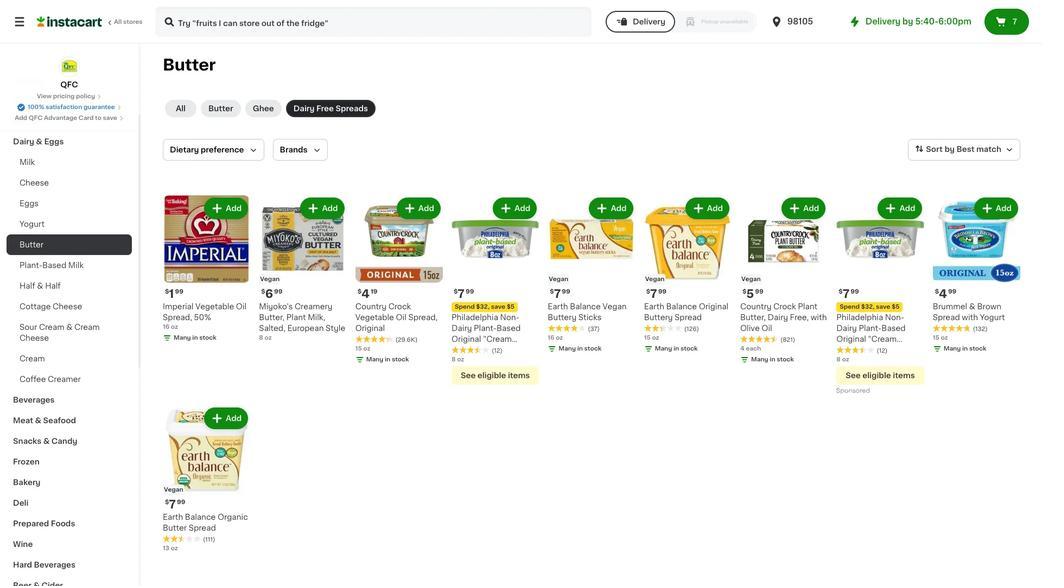 Task type: vqa. For each thing, say whether or not it's contained in the screenshot.
4 for Country
yes



Task type: describe. For each thing, give the bounding box(es) containing it.
earth for earth balance organic butter spread
[[163, 513, 183, 521]]

by for sort
[[945, 146, 955, 153]]

wine link
[[7, 534, 132, 555]]

bakery link
[[7, 472, 132, 493]]

balance for vegan
[[570, 303, 601, 311]]

instacart logo image
[[37, 15, 102, 28]]

$32, for second see eligible items 'button' from the right
[[476, 304, 490, 310]]

save for second see eligible items 'button' from the right
[[491, 304, 505, 310]]

& for half
[[37, 282, 43, 290]]

$ 4 99
[[935, 288, 957, 300]]

policy
[[76, 93, 95, 99]]

dairy inside country crock plant butter, dairy free, with olive oil
[[768, 314, 788, 322]]

99 inside $ 5 99
[[755, 289, 764, 295]]

oz for add button for earth balance original buttery spread
[[652, 335, 659, 341]]

$ for add button associated with brummel & brown spread with yogurt
[[935, 289, 939, 295]]

50%
[[194, 314, 211, 322]]

5
[[747, 288, 754, 300]]

plant-based milk link
[[7, 255, 132, 276]]

butter up plant-based milk
[[20, 241, 43, 249]]

prepared foods
[[13, 520, 75, 528]]

& for eggs
[[36, 138, 42, 145]]

philadelphia for second see eligible items 'button' from the right
[[452, 314, 498, 322]]

add button for imperial vegetable oil spread, 50%
[[205, 199, 247, 218]]

8 inside miyoko's creamery butter, plant milk, salted, european style 8 oz
[[259, 335, 263, 341]]

add button for earth balance organic butter spread
[[205, 409, 247, 429]]

oz for second see eligible items 'button' from the right
[[457, 357, 464, 363]]

many in stock for brummel & brown spread with yogurt
[[944, 346, 987, 352]]

earth balance organic butter spread
[[163, 513, 248, 532]]

half & half
[[20, 282, 61, 290]]

1 horizontal spatial 16
[[548, 335, 555, 341]]

free
[[316, 105, 334, 112]]

items for 2nd see eligible items 'button' from the left
[[893, 372, 915, 380]]

cottage cheese
[[20, 303, 82, 311]]

spread inside earth balance organic butter spread
[[189, 524, 216, 532]]

add for imperial vegetable oil spread, 50%
[[226, 205, 242, 212]]

snacks & candy link
[[7, 431, 132, 452]]

& for seafood
[[35, 417, 41, 425]]

deli link
[[7, 493, 132, 514]]

with inside brummel & brown spread with yogurt
[[962, 314, 978, 322]]

many for country crock vegetable oil spread, original
[[366, 357, 383, 363]]

each
[[746, 346, 761, 352]]

delivery button
[[606, 11, 675, 33]]

crock for 5
[[774, 303, 796, 311]]

eggs link
[[7, 193, 132, 214]]

with inside country crock plant butter, dairy free, with olive oil
[[811, 314, 827, 322]]

0 horizontal spatial butter link
[[7, 235, 132, 255]]

all for all
[[176, 105, 186, 112]]

country crock plant butter, dairy free, with olive oil
[[741, 303, 827, 332]]

(126)
[[684, 326, 699, 332]]

vegan for earth balance organic butter spread
[[164, 487, 183, 493]]

dietary preference button
[[163, 139, 264, 161]]

items for second see eligible items 'button' from the right
[[508, 372, 530, 380]]

country crock vegetable oil spread, original
[[355, 303, 438, 332]]

oil inside imperial vegetable oil spread, 50% 16 oz
[[236, 303, 247, 311]]

spread, inside imperial vegetable oil spread, 50% 16 oz
[[163, 314, 192, 322]]

vegan inside earth balance vegan buttery sticks
[[603, 303, 627, 311]]

earth balance original buttery spread
[[644, 303, 729, 322]]

in for country crock plant butter, dairy free, with olive oil
[[770, 357, 776, 363]]

produce link
[[7, 111, 132, 131]]

5:40-
[[916, 17, 939, 26]]

cream down cottage cheese link
[[74, 324, 100, 331]]

$5 for second see eligible items 'button' from the right
[[507, 304, 515, 310]]

$ 1 99
[[165, 288, 183, 300]]

many for country crock plant butter, dairy free, with olive oil
[[751, 357, 769, 363]]

non- for 2nd see eligible items 'button' from the left
[[885, 314, 905, 322]]

milk inside "link"
[[68, 262, 84, 269]]

1 vertical spatial eggs
[[20, 200, 39, 207]]

100% satisfaction guarantee
[[28, 104, 115, 110]]

0 vertical spatial eggs
[[44, 138, 64, 145]]

brands button
[[273, 139, 328, 161]]

butter, inside miyoko's creamery butter, plant milk, salted, european style 8 oz
[[259, 314, 285, 322]]

& inside sour cream & cream cheese
[[66, 324, 72, 331]]

milk link
[[7, 152, 132, 173]]

many for brummel & brown spread with yogurt
[[944, 346, 961, 352]]

spread, inside the 'country crock vegetable oil spread, original'
[[408, 314, 438, 322]]

coffee
[[20, 376, 46, 383]]

Search field
[[156, 8, 591, 36]]

to
[[95, 115, 101, 121]]

thanksgiving link
[[7, 90, 132, 111]]

99 inside "$ 4 99"
[[948, 289, 957, 295]]

19
[[371, 289, 378, 295]]

oz for earth balance organic butter spread's add button
[[171, 545, 178, 551]]

0 vertical spatial butter link
[[201, 100, 241, 117]]

99 inside $ 1 99
[[175, 289, 183, 295]]

ghee link
[[245, 100, 282, 117]]

cream down 'cottage cheese'
[[39, 324, 64, 331]]

product group containing 6
[[259, 195, 347, 343]]

vegetable inside the 'country crock vegetable oil spread, original'
[[355, 314, 394, 322]]

foods
[[51, 520, 75, 528]]

frozen link
[[7, 452, 132, 472]]

butter, inside country crock plant butter, dairy free, with olive oil
[[741, 314, 766, 322]]

style
[[326, 325, 345, 332]]

add button for country crock vegetable oil spread, original
[[398, 199, 440, 218]]

oz for add button associated with country crock vegetable oil spread, original
[[363, 346, 371, 352]]

cottage cheese link
[[7, 296, 132, 317]]

"cream for second see eligible items 'button' from the right
[[483, 336, 512, 343]]

european
[[287, 325, 324, 332]]

stock for earth balance original buttery spread
[[681, 346, 698, 352]]

4 for country
[[362, 288, 370, 300]]

add button for miyoko's creamery butter, plant milk, salted, european style
[[302, 199, 343, 218]]

dairy free spreads link
[[286, 100, 376, 117]]

16 oz
[[548, 335, 563, 341]]

spread inside earth balance original buttery spread
[[675, 314, 702, 322]]

6:00pm
[[939, 17, 972, 26]]

4 inside product group
[[741, 346, 745, 352]]

delivery for delivery
[[633, 18, 666, 26]]

all link
[[165, 100, 197, 117]]

meat & seafood link
[[7, 410, 132, 431]]

$ 5 99
[[743, 288, 764, 300]]

oil inside the 'country crock vegetable oil spread, original'
[[396, 314, 407, 322]]

sour
[[20, 324, 37, 331]]

hard beverages
[[13, 561, 76, 569]]

snacks
[[13, 438, 41, 445]]

$ for add button associated with miyoko's creamery butter, plant milk, salted, european style
[[261, 289, 265, 295]]

oz for 2nd see eligible items 'button' from the left
[[842, 357, 849, 363]]

8 for 2nd see eligible items 'button' from the left
[[837, 357, 841, 363]]

original inside the 'country crock vegetable oil spread, original'
[[355, 325, 385, 332]]

2 see eligible items button from the left
[[837, 367, 924, 385]]

many for earth balance original buttery spread
[[655, 346, 672, 352]]

crock for 4
[[389, 303, 411, 311]]

vegetable inside imperial vegetable oil spread, 50% 16 oz
[[195, 303, 234, 311]]

(37)
[[588, 326, 600, 332]]

7 button
[[985, 9, 1029, 35]]

plant inside miyoko's creamery butter, plant milk, salted, european style 8 oz
[[287, 314, 306, 322]]

philadelphia for 2nd see eligible items 'button' from the left
[[837, 314, 883, 322]]

spend for second see eligible items 'button' from the right
[[455, 304, 475, 310]]

lists link
[[7, 30, 132, 52]]

add qfc advantage card to save
[[15, 115, 117, 121]]

recipes
[[13, 76, 45, 84]]

brummel
[[933, 303, 967, 311]]

stock for earth balance vegan buttery sticks
[[584, 346, 602, 352]]

spreads
[[336, 105, 368, 112]]

milk,
[[308, 314, 325, 322]]

$ 6 99
[[261, 288, 283, 300]]

best
[[957, 146, 975, 153]]

ghee
[[253, 105, 274, 112]]

(111)
[[203, 537, 215, 543]]

dietary preference
[[170, 146, 244, 154]]

add for earth balance original buttery spread
[[707, 205, 723, 212]]

(29.6k)
[[396, 337, 418, 343]]

view pricing policy link
[[37, 92, 102, 101]]

plant- inside "link"
[[20, 262, 42, 269]]

meat
[[13, 417, 33, 425]]

bakery
[[13, 479, 41, 486]]

15 oz for brummel & brown spread with yogurt
[[933, 335, 948, 341]]

brummel & brown spread with yogurt
[[933, 303, 1005, 322]]

match
[[977, 146, 1002, 153]]

0 vertical spatial cheese
[[20, 179, 49, 187]]

philadelphia non- dairy plant-based original "cream cheese" spread for 2nd see eligible items 'button' from the left
[[837, 314, 906, 354]]

15 for brummel & brown spread with yogurt
[[933, 335, 940, 341]]

yogurt inside brummel & brown spread with yogurt
[[980, 314, 1005, 322]]

100% satisfaction guarantee button
[[17, 101, 122, 112]]

card
[[79, 115, 94, 121]]

plant- for 2nd see eligible items 'button' from the left
[[859, 325, 882, 332]]

cheese" for second see eligible items 'button' from the right
[[452, 347, 485, 354]]

service type group
[[606, 11, 757, 33]]

dairy & eggs
[[13, 138, 64, 145]]

original inside earth balance original buttery spread
[[699, 303, 729, 311]]

dairy & eggs link
[[7, 131, 132, 152]]

spend for 2nd see eligible items 'button' from the left
[[840, 304, 860, 310]]

buttery for earth balance vegan buttery sticks
[[548, 314, 577, 322]]

sour cream & cream cheese
[[20, 324, 100, 342]]

all stores
[[114, 19, 143, 25]]

1 vertical spatial cheese
[[53, 303, 82, 311]]

15 for earth balance original buttery spread
[[644, 335, 651, 341]]

prepared foods link
[[7, 514, 132, 534]]

add button for earth balance original buttery spread
[[687, 199, 729, 218]]

deli
[[13, 499, 28, 507]]

7 inside button
[[1013, 18, 1017, 26]]

many down imperial vegetable oil spread, 50% 16 oz
[[174, 335, 191, 341]]

many in stock for country crock plant butter, dairy free, with olive oil
[[751, 357, 794, 363]]

preference
[[201, 146, 244, 154]]

organic
[[218, 513, 248, 521]]

& for candy
[[43, 438, 50, 445]]

advantage
[[44, 115, 77, 121]]

$ for add button for earth balance original buttery spread
[[646, 289, 650, 295]]

frozen
[[13, 458, 40, 466]]

many for earth balance vegan buttery sticks
[[559, 346, 576, 352]]



Task type: locate. For each thing, give the bounding box(es) containing it.
with right free,
[[811, 314, 827, 322]]

1 horizontal spatial see eligible items button
[[837, 367, 924, 385]]

many down brummel & brown spread with yogurt on the bottom
[[944, 346, 961, 352]]

butter link right all link
[[201, 100, 241, 117]]

1 horizontal spatial "cream
[[868, 336, 897, 343]]

oil inside country crock plant butter, dairy free, with olive oil
[[762, 325, 772, 332]]

1 $32, from the left
[[476, 304, 490, 310]]

2 horizontal spatial 8
[[837, 357, 841, 363]]

1 see eligible items from the left
[[461, 372, 530, 380]]

1 horizontal spatial 4
[[741, 346, 745, 352]]

all for all stores
[[114, 19, 122, 25]]

many in stock down each
[[751, 357, 794, 363]]

earth for earth balance original buttery spread
[[644, 303, 664, 311]]

1 see eligible items button from the left
[[452, 367, 539, 385]]

1 horizontal spatial cheese"
[[837, 347, 870, 354]]

0 vertical spatial milk
[[20, 159, 35, 166]]

many down each
[[751, 357, 769, 363]]

$ 7 99 for (111)
[[165, 499, 185, 510]]

country for 4
[[355, 303, 387, 311]]

2 crock from the left
[[389, 303, 411, 311]]

100%
[[28, 104, 44, 110]]

many in stock for country crock vegetable oil spread, original
[[366, 357, 409, 363]]

0 horizontal spatial crock
[[389, 303, 411, 311]]

by left the 5:40-
[[903, 17, 914, 26]]

in down sticks
[[577, 346, 583, 352]]

0 horizontal spatial plant-
[[20, 262, 42, 269]]

many in stock down (132)
[[944, 346, 987, 352]]

cream up "coffee"
[[20, 355, 45, 363]]

0 horizontal spatial $32,
[[476, 304, 490, 310]]

butter,
[[259, 314, 285, 322], [741, 314, 766, 322]]

1 non- from the left
[[500, 314, 519, 322]]

& left candy
[[43, 438, 50, 445]]

sticks
[[579, 314, 602, 322]]

2 horizontal spatial 15 oz
[[933, 335, 948, 341]]

1 horizontal spatial by
[[945, 146, 955, 153]]

all left stores
[[114, 19, 122, 25]]

product group containing 5
[[741, 195, 828, 367]]

plant- for second see eligible items 'button' from the right
[[474, 325, 497, 332]]

1 with from the left
[[811, 314, 827, 322]]

olive
[[741, 325, 760, 332]]

0 horizontal spatial see eligible items button
[[452, 367, 539, 385]]

0 horizontal spatial see eligible items
[[461, 372, 530, 380]]

0 vertical spatial oil
[[236, 303, 247, 311]]

half down plant-based milk
[[45, 282, 61, 290]]

2 vertical spatial cheese
[[20, 334, 49, 342]]

snacks & candy
[[13, 438, 77, 445]]

add for earth balance vegan buttery sticks
[[611, 205, 627, 212]]

0 horizontal spatial 16
[[163, 324, 169, 330]]

15 oz down earth balance original buttery spread
[[644, 335, 659, 341]]

$5 for 2nd see eligible items 'button' from the left
[[892, 304, 900, 310]]

1 horizontal spatial 8 oz
[[837, 357, 849, 363]]

1 crock from the left
[[774, 303, 796, 311]]

2 horizontal spatial balance
[[666, 303, 697, 311]]

balance up (111)
[[185, 513, 216, 521]]

half
[[20, 282, 35, 290], [45, 282, 61, 290]]

$ inside $ 5 99
[[743, 289, 747, 295]]

0 horizontal spatial 8
[[259, 335, 263, 341]]

0 horizontal spatial non-
[[500, 314, 519, 322]]

1 horizontal spatial half
[[45, 282, 61, 290]]

1 $5 from the left
[[507, 304, 515, 310]]

cheese up eggs link
[[20, 179, 49, 187]]

1 horizontal spatial country
[[741, 303, 772, 311]]

0 horizontal spatial see
[[461, 372, 476, 380]]

in
[[192, 335, 198, 341], [577, 346, 583, 352], [674, 346, 679, 352], [963, 346, 968, 352], [770, 357, 776, 363], [385, 357, 390, 363]]

1 vertical spatial all
[[176, 105, 186, 112]]

many in stock down 50%
[[174, 335, 217, 341]]

many in stock for earth balance original buttery spread
[[655, 346, 698, 352]]

vegan for country crock plant butter, dairy free, with olive oil
[[742, 277, 761, 282]]

cheese down sour
[[20, 334, 49, 342]]

15 down brummel in the right of the page
[[933, 335, 940, 341]]

1 horizontal spatial oil
[[396, 314, 407, 322]]

stock down (132)
[[970, 346, 987, 352]]

delivery for delivery by 5:40-6:00pm
[[866, 17, 901, 26]]

butter right all link
[[208, 105, 233, 112]]

1 see from the left
[[461, 372, 476, 380]]

in for brummel & brown spread with yogurt
[[963, 346, 968, 352]]

add button for country crock plant butter, dairy free, with olive oil
[[783, 199, 825, 218]]

0 horizontal spatial (12)
[[492, 348, 503, 354]]

country inside country crock plant butter, dairy free, with olive oil
[[741, 303, 772, 311]]

2 horizontal spatial plant-
[[859, 325, 882, 332]]

0 horizontal spatial based
[[42, 262, 66, 269]]

dairy free spreads
[[294, 105, 368, 112]]

15 down earth balance original buttery spread
[[644, 335, 651, 341]]

1 horizontal spatial eggs
[[44, 138, 64, 145]]

beverages link
[[7, 390, 132, 410]]

15 down the 'country crock vegetable oil spread, original'
[[355, 346, 362, 352]]

sponsored badge image
[[837, 388, 870, 394]]

2 philadelphia from the left
[[837, 314, 883, 322]]

country down "$ 4 19" in the left of the page
[[355, 303, 387, 311]]

butter inside earth balance organic butter spread
[[163, 524, 187, 532]]

vegan for earth balance original buttery spread
[[645, 277, 665, 282]]

$ inside "$ 4 99"
[[935, 289, 939, 295]]

milk up half & half link
[[68, 262, 84, 269]]

1 horizontal spatial 8
[[452, 357, 456, 363]]

1 items from the left
[[508, 372, 530, 380]]

0 vertical spatial yogurt
[[20, 220, 45, 228]]

vegetable up 50%
[[195, 303, 234, 311]]

oz for add button associated with brummel & brown spread with yogurt
[[941, 335, 948, 341]]

miyoko's
[[259, 303, 293, 311]]

0 horizontal spatial all
[[114, 19, 122, 25]]

see eligible items
[[461, 372, 530, 380], [846, 372, 915, 380]]

many down the 'country crock vegetable oil spread, original'
[[366, 357, 383, 363]]

1 horizontal spatial see
[[846, 372, 861, 380]]

15 for country crock vegetable oil spread, original
[[355, 346, 362, 352]]

0 horizontal spatial 15 oz
[[355, 346, 371, 352]]

best match
[[957, 146, 1002, 153]]

balance up sticks
[[570, 303, 601, 311]]

15 oz for country crock vegetable oil spread, original
[[355, 346, 371, 352]]

8 oz for 2nd see eligible items 'button' from the left
[[837, 357, 849, 363]]

1 horizontal spatial $32,
[[861, 304, 875, 310]]

2 country from the left
[[355, 303, 387, 311]]

0 horizontal spatial eligible
[[478, 372, 506, 380]]

16 inside imperial vegetable oil spread, 50% 16 oz
[[163, 324, 169, 330]]

all up dietary
[[176, 105, 186, 112]]

delivery
[[866, 17, 901, 26], [633, 18, 666, 26]]

miyoko's creamery butter, plant milk, salted, european style 8 oz
[[259, 303, 345, 341]]

plant-based milk
[[20, 262, 84, 269]]

$ for add button associated with country crock vegetable oil spread, original
[[358, 289, 362, 295]]

1 horizontal spatial with
[[962, 314, 978, 322]]

1 horizontal spatial yogurt
[[980, 314, 1005, 322]]

1 country from the left
[[741, 303, 772, 311]]

(821)
[[781, 337, 795, 343]]

1 horizontal spatial butter link
[[201, 100, 241, 117]]

butter, up olive
[[741, 314, 766, 322]]

2 "cream from the left
[[868, 336, 897, 343]]

yogurt down brown
[[980, 314, 1005, 322]]

crock inside country crock plant butter, dairy free, with olive oil
[[774, 303, 796, 311]]

see for second see eligible items 'button' from the right
[[461, 372, 476, 380]]

buttery
[[548, 314, 577, 322], [644, 314, 673, 322]]

2 items from the left
[[893, 372, 915, 380]]

1 vertical spatial butter link
[[7, 235, 132, 255]]

satisfaction
[[46, 104, 82, 110]]

many in stock down (126)
[[655, 346, 698, 352]]

2 philadelphia non- dairy plant-based original "cream cheese" spread from the left
[[837, 314, 906, 354]]

see eligible items for 2nd see eligible items 'button' from the left
[[846, 372, 915, 380]]

buttery inside earth balance vegan buttery sticks
[[548, 314, 577, 322]]

balance for original
[[666, 303, 697, 311]]

1 horizontal spatial philadelphia
[[837, 314, 883, 322]]

all stores link
[[37, 7, 143, 37]]

butter link up plant-based milk
[[7, 235, 132, 255]]

in down earth balance original buttery spread
[[674, 346, 679, 352]]

2 non- from the left
[[885, 314, 905, 322]]

vegan for earth balance vegan buttery sticks
[[549, 277, 568, 282]]

1 vertical spatial by
[[945, 146, 955, 153]]

balance inside earth balance vegan buttery sticks
[[570, 303, 601, 311]]

based
[[42, 262, 66, 269], [497, 325, 521, 332], [882, 325, 906, 332]]

0 horizontal spatial 4
[[362, 288, 370, 300]]

delivery inside button
[[633, 18, 666, 26]]

2 vertical spatial oil
[[762, 325, 772, 332]]

stock for country crock plant butter, dairy free, with olive oil
[[777, 357, 794, 363]]

8 oz
[[452, 357, 464, 363], [837, 357, 849, 363]]

oil up (29.6k)
[[396, 314, 407, 322]]

1
[[169, 288, 174, 300]]

guarantee
[[84, 104, 115, 110]]

add for country crock plant butter, dairy free, with olive oil
[[804, 205, 819, 212]]

99
[[175, 289, 183, 295], [274, 289, 283, 295], [466, 289, 474, 295], [562, 289, 570, 295], [755, 289, 764, 295], [851, 289, 859, 295], [658, 289, 667, 295], [948, 289, 957, 295], [177, 499, 185, 505]]

$ inside $ 1 99
[[165, 289, 169, 295]]

2 horizontal spatial 15
[[933, 335, 940, 341]]

add for country crock vegetable oil spread, original
[[418, 205, 434, 212]]

$ 7 99 for (37)
[[550, 288, 570, 300]]

1 butter, from the left
[[259, 314, 285, 322]]

buttery inside earth balance original buttery spread
[[644, 314, 673, 322]]

15 oz
[[644, 335, 659, 341], [933, 335, 948, 341], [355, 346, 371, 352]]

0 vertical spatial beverages
[[13, 396, 55, 404]]

2 eligible from the left
[[863, 372, 891, 380]]

1 half from the left
[[20, 282, 35, 290]]

brown
[[977, 303, 1002, 311]]

cream link
[[7, 349, 132, 369]]

product group containing 1
[[163, 195, 250, 345]]

spread, up (29.6k)
[[408, 314, 438, 322]]

qfc inside "link"
[[60, 81, 78, 88]]

$ for add button related to imperial vegetable oil spread, 50%
[[165, 289, 169, 295]]

2 butter, from the left
[[741, 314, 766, 322]]

spread, down "imperial"
[[163, 314, 192, 322]]

0 horizontal spatial by
[[903, 17, 914, 26]]

0 horizontal spatial items
[[508, 372, 530, 380]]

1 vertical spatial oil
[[396, 314, 407, 322]]

4 for brummel
[[939, 288, 947, 300]]

add
[[15, 115, 27, 121], [226, 205, 242, 212], [322, 205, 338, 212], [418, 205, 434, 212], [515, 205, 531, 212], [611, 205, 627, 212], [707, 205, 723, 212], [804, 205, 819, 212], [900, 205, 916, 212], [996, 205, 1012, 212], [226, 415, 242, 423]]

hard beverages link
[[7, 555, 132, 575]]

stock for country crock vegetable oil spread, original
[[392, 357, 409, 363]]

with up (132)
[[962, 314, 978, 322]]

$ 7 99 for (126)
[[646, 288, 667, 300]]

with
[[811, 314, 827, 322], [962, 314, 978, 322]]

2 see from the left
[[846, 372, 861, 380]]

0 horizontal spatial milk
[[20, 159, 35, 166]]

0 horizontal spatial butter,
[[259, 314, 285, 322]]

earth for earth balance vegan buttery sticks
[[548, 303, 568, 311]]

plant inside country crock plant butter, dairy free, with olive oil
[[798, 303, 818, 311]]

cheese inside sour cream & cream cheese
[[20, 334, 49, 342]]

prepared
[[13, 520, 49, 528]]

eggs up yogurt link
[[20, 200, 39, 207]]

0 horizontal spatial country
[[355, 303, 387, 311]]

add for brummel & brown spread with yogurt
[[996, 205, 1012, 212]]

1 horizontal spatial 15 oz
[[644, 335, 659, 341]]

earth inside earth balance original buttery spread
[[644, 303, 664, 311]]

free,
[[790, 314, 809, 322]]

stock down the (821)
[[777, 357, 794, 363]]

4 up brummel in the right of the page
[[939, 288, 947, 300]]

plant
[[798, 303, 818, 311], [287, 314, 306, 322]]

view pricing policy
[[37, 93, 95, 99]]

(12) for second see eligible items 'button' from the right
[[492, 348, 503, 354]]

country inside the 'country crock vegetable oil spread, original'
[[355, 303, 387, 311]]

1 vertical spatial plant
[[287, 314, 306, 322]]

2 (12) from the left
[[877, 348, 888, 354]]

eggs down the advantage
[[44, 138, 64, 145]]

add for earth balance organic butter spread
[[226, 415, 242, 423]]

philadelphia
[[452, 314, 498, 322], [837, 314, 883, 322]]

15 oz down the 'country crock vegetable oil spread, original'
[[355, 346, 371, 352]]

1 horizontal spatial based
[[497, 325, 521, 332]]

oz inside miyoko's creamery butter, plant milk, salted, european style 8 oz
[[265, 335, 272, 341]]

1 horizontal spatial non-
[[885, 314, 905, 322]]

1 horizontal spatial see eligible items
[[846, 372, 915, 380]]

$32,
[[476, 304, 490, 310], [861, 304, 875, 310]]

$ inside $ 6 99
[[261, 289, 265, 295]]

country down $ 5 99
[[741, 303, 772, 311]]

0 horizontal spatial eggs
[[20, 200, 39, 207]]

yogurt link
[[7, 214, 132, 235]]

2 8 oz from the left
[[837, 357, 849, 363]]

save for 2nd see eligible items 'button' from the left
[[876, 304, 891, 310]]

earth balance vegan buttery sticks
[[548, 303, 627, 322]]

2 spend from the left
[[840, 304, 860, 310]]

1 vertical spatial 16
[[548, 335, 555, 341]]

2 half from the left
[[45, 282, 61, 290]]

& down produce
[[36, 138, 42, 145]]

oz inside imperial vegetable oil spread, 50% 16 oz
[[171, 324, 178, 330]]

vegetable
[[195, 303, 234, 311], [355, 314, 394, 322]]

2 with from the left
[[962, 314, 978, 322]]

1 philadelphia from the left
[[452, 314, 498, 322]]

stock down the (37)
[[584, 346, 602, 352]]

2 spend $32, save $5 from the left
[[840, 304, 900, 310]]

earth inside earth balance vegan buttery sticks
[[548, 303, 568, 311]]

cheese down half & half link
[[53, 303, 82, 311]]

qfc inside add qfc advantage card to save link
[[29, 115, 43, 121]]

98105
[[788, 17, 813, 26]]

many in stock down the (37)
[[559, 346, 602, 352]]

cheese" for 2nd see eligible items 'button' from the left
[[837, 347, 870, 354]]

sour cream & cream cheese link
[[7, 317, 132, 349]]

2 horizontal spatial oil
[[762, 325, 772, 332]]

"cream for 2nd see eligible items 'button' from the left
[[868, 336, 897, 343]]

& inside brummel & brown spread with yogurt
[[969, 303, 976, 311]]

1 vertical spatial beverages
[[34, 561, 76, 569]]

philadelphia non- dairy plant-based original "cream cheese" spread for second see eligible items 'button' from the right
[[452, 314, 521, 354]]

2 spread, from the left
[[408, 314, 438, 322]]

beverages down wine link
[[34, 561, 76, 569]]

1 8 oz from the left
[[452, 357, 464, 363]]

1 horizontal spatial plant-
[[474, 325, 497, 332]]

8 oz for second see eligible items 'button' from the right
[[452, 357, 464, 363]]

& down cottage cheese link
[[66, 324, 72, 331]]

delivery by 5:40-6:00pm link
[[848, 15, 972, 28]]

qfc up view pricing policy link
[[60, 81, 78, 88]]

0 horizontal spatial qfc
[[29, 115, 43, 121]]

imperial
[[163, 303, 194, 311]]

yogurt down eggs link
[[20, 220, 45, 228]]

0 horizontal spatial "cream
[[483, 336, 512, 343]]

0 horizontal spatial oil
[[236, 303, 247, 311]]

0 horizontal spatial philadelphia
[[452, 314, 498, 322]]

by for delivery
[[903, 17, 914, 26]]

$ for add button for earth balance vegan buttery sticks
[[550, 289, 554, 295]]

many in stock
[[174, 335, 217, 341], [559, 346, 602, 352], [655, 346, 698, 352], [944, 346, 987, 352], [751, 357, 794, 363], [366, 357, 409, 363]]

& right meat
[[35, 417, 41, 425]]

& up cottage
[[37, 282, 43, 290]]

4 left '19'
[[362, 288, 370, 300]]

1 cheese" from the left
[[452, 347, 485, 354]]

8
[[259, 335, 263, 341], [452, 357, 456, 363], [837, 357, 841, 363]]

2 horizontal spatial save
[[876, 304, 891, 310]]

balance up (126)
[[666, 303, 697, 311]]

0 horizontal spatial yogurt
[[20, 220, 45, 228]]

1 eligible from the left
[[478, 372, 506, 380]]

vegan for miyoko's creamery butter, plant milk, salted, european style
[[260, 277, 280, 282]]

2 $32, from the left
[[861, 304, 875, 310]]

earth inside earth balance organic butter spread
[[163, 513, 183, 521]]

stores
[[123, 19, 143, 25]]

beverages down "coffee"
[[13, 396, 55, 404]]

spend $32, save $5 for 2nd see eligible items 'button' from the left
[[840, 304, 900, 310]]

$
[[165, 289, 169, 295], [261, 289, 265, 295], [454, 289, 458, 295], [550, 289, 554, 295], [743, 289, 747, 295], [839, 289, 843, 295], [358, 289, 362, 295], [646, 289, 650, 295], [935, 289, 939, 295], [165, 499, 169, 505]]

milk down "dairy & eggs"
[[20, 159, 35, 166]]

add button for brummel & brown spread with yogurt
[[975, 199, 1017, 218]]

0 horizontal spatial buttery
[[548, 314, 577, 322]]

0 vertical spatial qfc
[[60, 81, 78, 88]]

7
[[1013, 18, 1017, 26], [458, 288, 465, 300], [554, 288, 561, 300], [843, 288, 850, 300], [650, 288, 657, 300], [169, 499, 176, 510]]

many down the 16 oz
[[559, 346, 576, 352]]

0 horizontal spatial 8 oz
[[452, 357, 464, 363]]

Best match Sort by field
[[908, 139, 1021, 161]]

half up cottage
[[20, 282, 35, 290]]

1 horizontal spatial spend $32, save $5
[[840, 304, 900, 310]]

non-
[[500, 314, 519, 322], [885, 314, 905, 322]]

vegetable down "$ 4 19" in the left of the page
[[355, 314, 394, 322]]

based for 2nd see eligible items 'button' from the left
[[882, 325, 906, 332]]

butter, up salted,
[[259, 314, 285, 322]]

1 horizontal spatial qfc
[[60, 81, 78, 88]]

see for 2nd see eligible items 'button' from the left
[[846, 372, 861, 380]]

crock up (29.6k)
[[389, 303, 411, 311]]

99 inside $ 6 99
[[274, 289, 283, 295]]

many down earth balance original buttery spread
[[655, 346, 672, 352]]

eggs
[[44, 138, 64, 145], [20, 200, 39, 207]]

qfc down 100%
[[29, 115, 43, 121]]

oil right olive
[[762, 325, 772, 332]]

& for brown
[[969, 303, 976, 311]]

1 horizontal spatial delivery
[[866, 17, 901, 26]]

beverages
[[13, 396, 55, 404], [34, 561, 76, 569]]

seafood
[[43, 417, 76, 425]]

country for 5
[[741, 303, 772, 311]]

eligible for 2nd see eligible items 'button' from the left
[[863, 372, 891, 380]]

eligible for second see eligible items 'button' from the right
[[478, 372, 506, 380]]

& left brown
[[969, 303, 976, 311]]

butter up all link
[[163, 57, 216, 73]]

plant up european
[[287, 314, 306, 322]]

crock inside the 'country crock vegetable oil spread, original'
[[389, 303, 411, 311]]

in for country crock vegetable oil spread, original
[[385, 357, 390, 363]]

stock down (29.6k)
[[392, 357, 409, 363]]

2 see eligible items from the left
[[846, 372, 915, 380]]

balance inside earth balance original buttery spread
[[666, 303, 697, 311]]

1 horizontal spatial earth
[[548, 303, 568, 311]]

in down the 'country crock vegetable oil spread, original'
[[385, 357, 390, 363]]

yogurt
[[20, 220, 45, 228], [980, 314, 1005, 322]]

in for earth balance original buttery spread
[[674, 346, 679, 352]]

cream
[[39, 324, 64, 331], [74, 324, 100, 331], [20, 355, 45, 363]]

1 horizontal spatial eligible
[[863, 372, 891, 380]]

4 left each
[[741, 346, 745, 352]]

stock down 50%
[[199, 335, 217, 341]]

in down brummel & brown spread with yogurt on the bottom
[[963, 346, 968, 352]]

4 each
[[741, 346, 761, 352]]

0 vertical spatial by
[[903, 17, 914, 26]]

2 cheese" from the left
[[837, 347, 870, 354]]

1 horizontal spatial butter,
[[741, 314, 766, 322]]

cheese link
[[7, 173, 132, 193]]

many in stock down (29.6k)
[[366, 357, 409, 363]]

1 buttery from the left
[[548, 314, 577, 322]]

many
[[174, 335, 191, 341], [559, 346, 576, 352], [655, 346, 672, 352], [944, 346, 961, 352], [751, 357, 769, 363], [366, 357, 383, 363]]

dietary
[[170, 146, 199, 154]]

qfc logo image
[[59, 56, 80, 77]]

plant up free,
[[798, 303, 818, 311]]

spend $32, save $5 for second see eligible items 'button' from the right
[[455, 304, 515, 310]]

$ for add button for country crock plant butter, dairy free, with olive oil
[[743, 289, 747, 295]]

2 $5 from the left
[[892, 304, 900, 310]]

0 vertical spatial 16
[[163, 324, 169, 330]]

0 horizontal spatial balance
[[185, 513, 216, 521]]

1 philadelphia non- dairy plant-based original "cream cheese" spread from the left
[[452, 314, 521, 354]]

(132)
[[973, 326, 988, 332]]

"cream
[[483, 336, 512, 343], [868, 336, 897, 343]]

buttery for earth balance original buttery spread
[[644, 314, 673, 322]]

1 horizontal spatial items
[[893, 372, 915, 380]]

qfc
[[60, 81, 78, 88], [29, 115, 43, 121]]

13 oz
[[163, 545, 178, 551]]

dairy
[[294, 105, 315, 112], [13, 138, 34, 145], [768, 314, 788, 322], [452, 325, 472, 332], [837, 325, 857, 332]]

0 horizontal spatial spend
[[455, 304, 475, 310]]

6
[[265, 288, 273, 300]]

8 for second see eligible items 'button' from the right
[[452, 357, 456, 363]]

produce
[[13, 117, 46, 125]]

meat & seafood
[[13, 417, 76, 425]]

1 horizontal spatial save
[[491, 304, 505, 310]]

in for earth balance vegan buttery sticks
[[577, 346, 583, 352]]

by inside field
[[945, 146, 955, 153]]

based inside "link"
[[42, 262, 66, 269]]

16 down "imperial"
[[163, 324, 169, 330]]

0 horizontal spatial $5
[[507, 304, 515, 310]]

1 vertical spatial milk
[[68, 262, 84, 269]]

see eligible items for second see eligible items 'button' from the right
[[461, 372, 530, 380]]

1 spread, from the left
[[163, 314, 192, 322]]

1 spend from the left
[[455, 304, 475, 310]]

0 horizontal spatial spend $32, save $5
[[455, 304, 515, 310]]

balance inside earth balance organic butter spread
[[185, 513, 216, 521]]

add button for earth balance vegan buttery sticks
[[590, 199, 632, 218]]

candy
[[51, 438, 77, 445]]

1 "cream from the left
[[483, 336, 512, 343]]

None search field
[[155, 7, 592, 37]]

spread inside brummel & brown spread with yogurt
[[933, 314, 960, 322]]

1 horizontal spatial plant
[[798, 303, 818, 311]]

oil
[[236, 303, 247, 311], [396, 314, 407, 322], [762, 325, 772, 332]]

0 vertical spatial all
[[114, 19, 122, 25]]

based for second see eligible items 'button' from the right
[[497, 325, 521, 332]]

crock up free,
[[774, 303, 796, 311]]

brands
[[280, 146, 308, 154]]

0 horizontal spatial delivery
[[633, 18, 666, 26]]

1 spend $32, save $5 from the left
[[455, 304, 515, 310]]

15 oz down brummel in the right of the page
[[933, 335, 948, 341]]

$ for earth balance organic butter spread's add button
[[165, 499, 169, 505]]

0 horizontal spatial with
[[811, 314, 827, 322]]

in down country crock plant butter, dairy free, with olive oil
[[770, 357, 776, 363]]

0 horizontal spatial earth
[[163, 513, 183, 521]]

16 down earth balance vegan buttery sticks
[[548, 335, 555, 341]]

1 horizontal spatial (12)
[[877, 348, 888, 354]]

1 horizontal spatial 15
[[644, 335, 651, 341]]

all
[[114, 19, 122, 25], [176, 105, 186, 112]]

country
[[741, 303, 772, 311], [355, 303, 387, 311]]

in down 50%
[[192, 335, 198, 341]]

2 buttery from the left
[[644, 314, 673, 322]]

many in stock for earth balance vegan buttery sticks
[[559, 346, 602, 352]]

oz for add button for earth balance vegan buttery sticks
[[556, 335, 563, 341]]

butter up 13 oz
[[163, 524, 187, 532]]

vegan
[[260, 277, 280, 282], [549, 277, 568, 282], [742, 277, 761, 282], [645, 277, 665, 282], [603, 303, 627, 311], [164, 487, 183, 493]]

delivery by 5:40-6:00pm
[[866, 17, 972, 26]]

stock down (126)
[[681, 346, 698, 352]]

$ inside "$ 4 19"
[[358, 289, 362, 295]]

0 horizontal spatial save
[[103, 115, 117, 121]]

1 (12) from the left
[[492, 348, 503, 354]]

by right 'sort'
[[945, 146, 955, 153]]

product group
[[163, 195, 250, 345], [259, 195, 347, 343], [355, 195, 443, 367], [452, 195, 539, 385], [548, 195, 636, 356], [644, 195, 732, 356], [741, 195, 828, 367], [837, 195, 924, 397], [933, 195, 1021, 356], [163, 406, 250, 553]]

oil left miyoko's
[[236, 303, 247, 311]]

1 vertical spatial vegetable
[[355, 314, 394, 322]]

non- for second see eligible items 'button' from the right
[[500, 314, 519, 322]]



